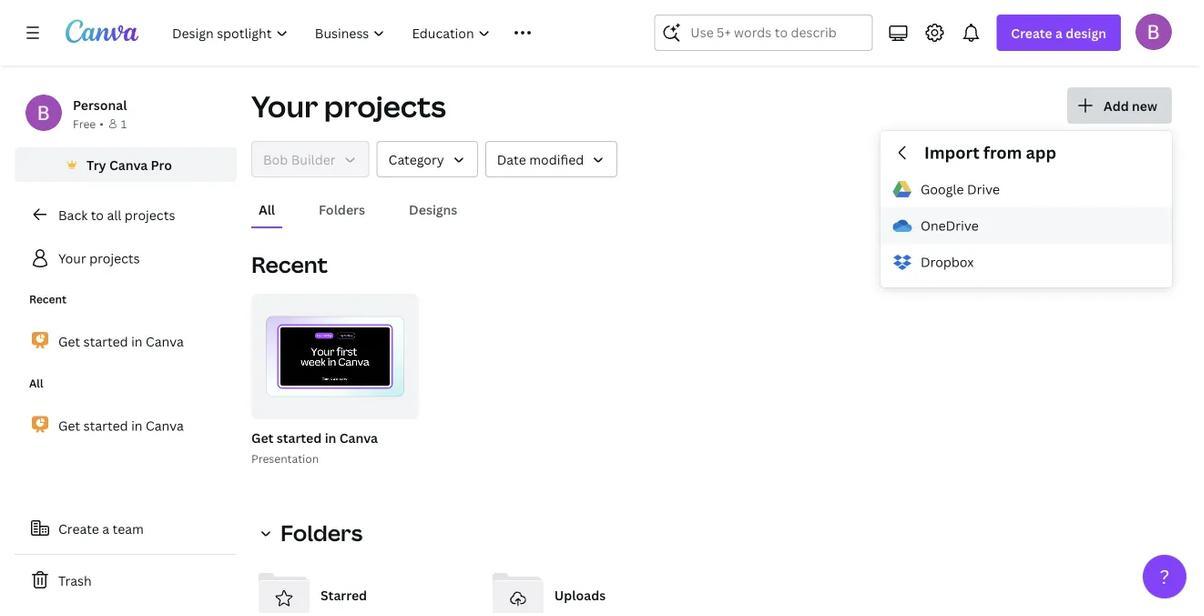 Task type: vqa. For each thing, say whether or not it's contained in the screenshot.
the
no



Task type: describe. For each thing, give the bounding box(es) containing it.
builder
[[291, 151, 336, 168]]

bob builder image
[[1136, 13, 1172, 50]]

create for create a team
[[58, 520, 99, 538]]

1 for 1 of 30
[[369, 399, 375, 411]]

uploads
[[554, 587, 606, 604]]

1 get started in canva link from the top
[[15, 322, 237, 361]]

your projects link
[[15, 240, 237, 277]]

Category button
[[377, 141, 478, 178]]

onedrive button
[[881, 208, 1172, 244]]

trash link
[[15, 563, 237, 599]]

Search search field
[[691, 15, 836, 50]]

canva inside get started in canva presentation
[[339, 429, 378, 447]]

folders button
[[251, 515, 374, 552]]

from
[[984, 142, 1022, 164]]

pro
[[151, 156, 172, 173]]

2 get started in canva from the top
[[58, 417, 184, 435]]

modified
[[529, 151, 584, 168]]

designs
[[409, 201, 457, 218]]

design
[[1066, 24, 1107, 41]]

create a design
[[1011, 24, 1107, 41]]

to
[[91, 206, 104, 224]]

started for second get started in canva link from the top of the page
[[83, 417, 128, 435]]

all button
[[251, 192, 282, 227]]

starred
[[321, 587, 367, 604]]

?
[[1160, 564, 1170, 590]]

bob
[[263, 151, 288, 168]]

trash
[[58, 572, 92, 590]]

date modified
[[497, 151, 584, 168]]

1 get started in canva from the top
[[58, 333, 184, 350]]

create a team button
[[15, 511, 237, 547]]

category
[[389, 151, 444, 168]]

1 for 1
[[121, 116, 127, 131]]

•
[[99, 116, 104, 131]]

personal
[[73, 96, 127, 113]]

free
[[73, 116, 96, 131]]

back to all projects link
[[15, 197, 237, 233]]

started inside get started in canva presentation
[[277, 429, 322, 447]]

1 of 30
[[369, 399, 406, 411]]

starred link
[[251, 563, 471, 614]]

create a team
[[58, 520, 144, 538]]

import from app
[[924, 142, 1057, 164]]

1 vertical spatial projects
[[125, 206, 175, 224]]

date
[[497, 151, 526, 168]]

2 get started in canva link from the top
[[15, 407, 237, 445]]

1 horizontal spatial your
[[251, 87, 318, 126]]

try canva pro button
[[15, 148, 237, 182]]

onedrive
[[921, 217, 979, 234]]

new
[[1132, 97, 1158, 114]]

add new button
[[1067, 87, 1172, 124]]

started for first get started in canva link from the top of the page
[[83, 333, 128, 350]]

of
[[378, 399, 391, 411]]

create for create a design
[[1011, 24, 1053, 41]]

in for second get started in canva link from the top of the page
[[131, 417, 143, 435]]

? button
[[1143, 556, 1187, 599]]

folders inside button
[[319, 201, 365, 218]]



Task type: locate. For each thing, give the bounding box(es) containing it.
1 vertical spatial folders
[[281, 519, 363, 548]]

a left design
[[1056, 24, 1063, 41]]

create a design button
[[997, 15, 1121, 51]]

free •
[[73, 116, 104, 131]]

0 horizontal spatial create
[[58, 520, 99, 538]]

0 horizontal spatial a
[[102, 520, 109, 538]]

your
[[251, 87, 318, 126], [58, 250, 86, 267]]

1 vertical spatial all
[[29, 376, 43, 391]]

get started in canva link
[[15, 322, 237, 361], [15, 407, 237, 445]]

your inside your projects "link"
[[58, 250, 86, 267]]

folders
[[319, 201, 365, 218], [281, 519, 363, 548]]

30
[[394, 399, 406, 411]]

1 horizontal spatial a
[[1056, 24, 1063, 41]]

get started in canva
[[58, 333, 184, 350], [58, 417, 184, 435]]

in inside get started in canva presentation
[[325, 429, 336, 447]]

team
[[113, 520, 144, 538]]

create inside button
[[58, 520, 99, 538]]

projects down all
[[89, 250, 140, 267]]

in for first get started in canva link from the top of the page
[[131, 333, 143, 350]]

1 horizontal spatial all
[[259, 201, 275, 218]]

a
[[1056, 24, 1063, 41], [102, 520, 109, 538]]

0 vertical spatial projects
[[324, 87, 446, 126]]

get
[[58, 333, 80, 350], [58, 417, 80, 435], [251, 429, 274, 447]]

1 vertical spatial recent
[[29, 292, 66, 307]]

folders button
[[312, 192, 373, 227]]

1
[[121, 116, 127, 131], [369, 399, 375, 411]]

in
[[131, 333, 143, 350], [131, 417, 143, 435], [325, 429, 336, 447]]

add
[[1104, 97, 1129, 114]]

folders inside dropdown button
[[281, 519, 363, 548]]

add new
[[1104, 97, 1158, 114]]

create left team
[[58, 520, 99, 538]]

a inside dropdown button
[[1056, 24, 1063, 41]]

google drive
[[921, 181, 1000, 198]]

your up bob
[[251, 87, 318, 126]]

presentation
[[251, 451, 319, 466]]

0 vertical spatial your projects
[[251, 87, 446, 126]]

google
[[921, 181, 964, 198]]

0 vertical spatial a
[[1056, 24, 1063, 41]]

started
[[83, 333, 128, 350], [83, 417, 128, 435], [277, 429, 322, 447]]

all
[[259, 201, 275, 218], [29, 376, 43, 391]]

projects right all
[[125, 206, 175, 224]]

a for team
[[102, 520, 109, 538]]

projects
[[324, 87, 446, 126], [125, 206, 175, 224], [89, 250, 140, 267]]

projects inside "link"
[[89, 250, 140, 267]]

1 horizontal spatial your projects
[[251, 87, 446, 126]]

0 vertical spatial 1
[[121, 116, 127, 131]]

1 horizontal spatial recent
[[251, 250, 328, 280]]

create inside dropdown button
[[1011, 24, 1053, 41]]

a for design
[[1056, 24, 1063, 41]]

1 vertical spatial 1
[[369, 399, 375, 411]]

recent down all button
[[251, 250, 328, 280]]

back to all projects
[[58, 206, 175, 224]]

folders up starred on the left of page
[[281, 519, 363, 548]]

1 vertical spatial create
[[58, 520, 99, 538]]

None search field
[[654, 15, 873, 51]]

0 vertical spatial create
[[1011, 24, 1053, 41]]

projects up category
[[324, 87, 446, 126]]

bob builder
[[263, 151, 336, 168]]

0 vertical spatial get started in canva
[[58, 333, 184, 350]]

a left team
[[102, 520, 109, 538]]

canva inside button
[[109, 156, 148, 173]]

app
[[1026, 142, 1057, 164]]

create left design
[[1011, 24, 1053, 41]]

back
[[58, 206, 88, 224]]

0 vertical spatial recent
[[251, 250, 328, 280]]

your down back in the top left of the page
[[58, 250, 86, 267]]

Date modified button
[[485, 141, 618, 178]]

uploads link
[[485, 563, 704, 614]]

1 vertical spatial get started in canva link
[[15, 407, 237, 445]]

1 vertical spatial a
[[102, 520, 109, 538]]

your projects down to
[[58, 250, 140, 267]]

0 vertical spatial folders
[[319, 201, 365, 218]]

get started in canva button
[[251, 427, 378, 450]]

1 horizontal spatial create
[[1011, 24, 1053, 41]]

1 right •
[[121, 116, 127, 131]]

1 left of
[[369, 399, 375, 411]]

a inside button
[[102, 520, 109, 538]]

recent
[[251, 250, 328, 280], [29, 292, 66, 307]]

your projects up builder
[[251, 87, 446, 126]]

top level navigation element
[[160, 15, 611, 51], [160, 15, 611, 51]]

get inside get started in canva presentation
[[251, 429, 274, 447]]

0 vertical spatial all
[[259, 201, 275, 218]]

0 horizontal spatial all
[[29, 376, 43, 391]]

0 horizontal spatial 1
[[121, 116, 127, 131]]

try
[[87, 156, 106, 173]]

google drive button
[[881, 171, 1172, 208]]

0 horizontal spatial your
[[58, 250, 86, 267]]

all
[[107, 206, 121, 224]]

1 vertical spatial your
[[58, 250, 86, 267]]

canva
[[109, 156, 148, 173], [146, 333, 184, 350], [146, 417, 184, 435], [339, 429, 378, 447]]

all inside button
[[259, 201, 275, 218]]

drive
[[967, 181, 1000, 198]]

dropbox button
[[881, 244, 1172, 281]]

recent down your projects "link"
[[29, 292, 66, 307]]

0 vertical spatial get started in canva link
[[15, 322, 237, 361]]

create
[[1011, 24, 1053, 41], [58, 520, 99, 538]]

try canva pro
[[87, 156, 172, 173]]

0 horizontal spatial your projects
[[58, 250, 140, 267]]

0 horizontal spatial recent
[[29, 292, 66, 307]]

your projects
[[251, 87, 446, 126], [58, 250, 140, 267]]

import
[[924, 142, 980, 164]]

1 vertical spatial your projects
[[58, 250, 140, 267]]

dropbox
[[921, 253, 974, 271]]

folders down builder
[[319, 201, 365, 218]]

get started in canva presentation
[[251, 429, 378, 466]]

0 vertical spatial your
[[251, 87, 318, 126]]

Owner button
[[251, 141, 369, 178]]

2 vertical spatial projects
[[89, 250, 140, 267]]

your projects inside "link"
[[58, 250, 140, 267]]

designs button
[[402, 192, 465, 227]]

1 vertical spatial get started in canva
[[58, 417, 184, 435]]

1 horizontal spatial 1
[[369, 399, 375, 411]]



